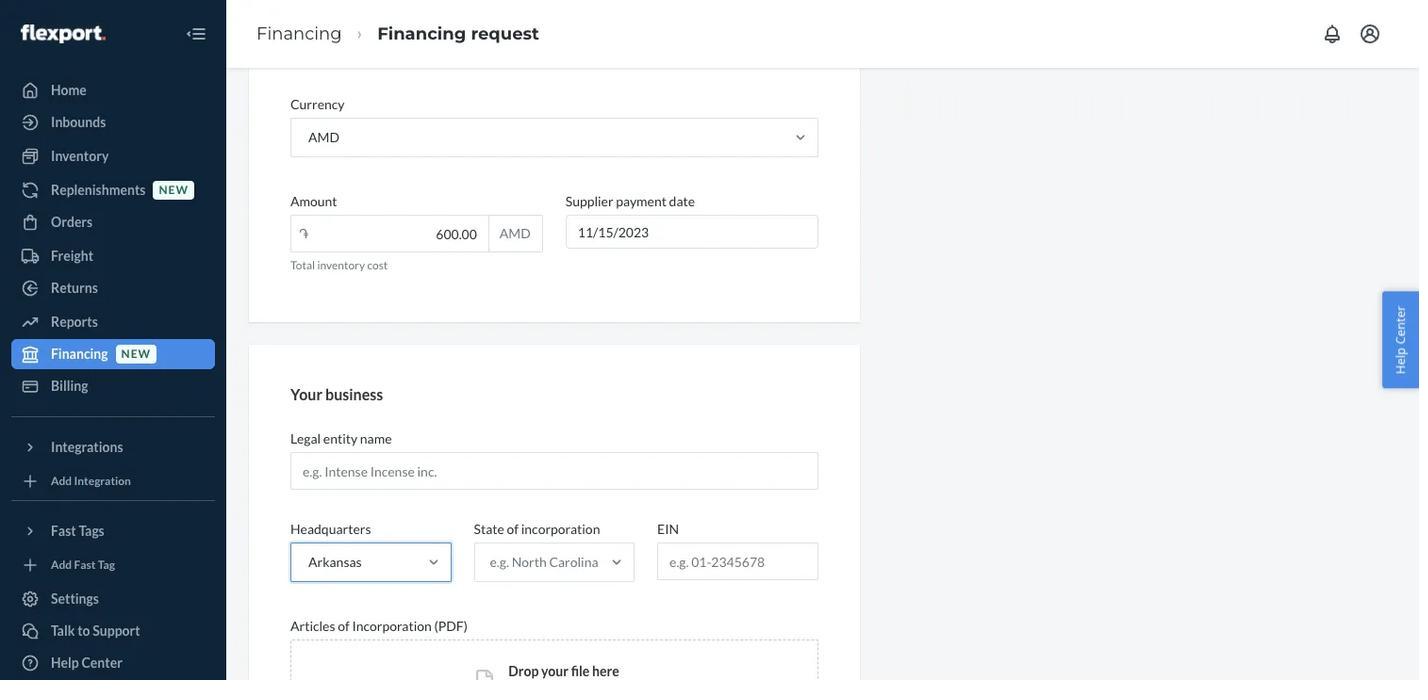 Task type: describe. For each thing, give the bounding box(es) containing it.
incorporation
[[521, 521, 600, 538]]

currency
[[290, 96, 345, 113]]

settings
[[51, 591, 99, 607]]

reports
[[51, 314, 98, 330]]

request
[[471, 23, 539, 44]]

reports link
[[11, 307, 215, 338]]

your
[[541, 664, 568, 680]]

integration
[[74, 475, 131, 489]]

talk to support button
[[11, 617, 215, 647]]

supplier
[[566, 194, 613, 210]]

inventory link
[[11, 141, 215, 172]]

help center link
[[11, 649, 215, 679]]

tag
[[98, 559, 115, 573]]

e.g.
[[490, 554, 509, 571]]

1 vertical spatial fast
[[74, 559, 96, 573]]

state of incorporation
[[474, 521, 600, 538]]

name
[[360, 431, 392, 447]]

inbounds link
[[11, 107, 215, 138]]

replenishments
[[51, 182, 146, 198]]

legal
[[290, 431, 321, 447]]

add fast tag
[[51, 559, 115, 573]]

e.g. north carolina
[[490, 554, 598, 571]]

to
[[77, 623, 90, 639]]

e.g. Intense Incense inc. field
[[290, 453, 818, 490]]

carolina
[[549, 554, 598, 571]]

e.g. 01-2345678 text field
[[658, 544, 817, 580]]

close navigation image
[[185, 23, 207, 45]]

total inventory cost
[[290, 259, 388, 273]]

center inside "button"
[[1392, 306, 1409, 345]]

add for add integration
[[51, 475, 72, 489]]

support
[[93, 623, 140, 639]]

֏
[[299, 226, 309, 242]]

total
[[290, 259, 315, 273]]

breadcrumbs navigation
[[241, 6, 554, 62]]

settings link
[[11, 585, 215, 615]]

orders
[[51, 214, 93, 230]]

articles
[[290, 619, 335, 635]]

drop
[[508, 664, 539, 680]]

arkansas
[[308, 554, 362, 571]]

fast tags
[[51, 523, 104, 539]]

financing request link
[[377, 23, 539, 44]]

add integration link
[[11, 470, 215, 493]]

inventory
[[51, 148, 109, 164]]

add integration
[[51, 475, 131, 489]]

help center inside "button"
[[1392, 306, 1409, 375]]

help inside "button"
[[1392, 348, 1409, 375]]

financing for financing request
[[377, 23, 466, 44]]

payment
[[616, 194, 667, 210]]

inventory
[[317, 259, 365, 273]]

fast tags button
[[11, 517, 215, 547]]

amount
[[290, 194, 337, 210]]

new for replenishments
[[159, 183, 189, 197]]

0 horizontal spatial financing
[[51, 346, 108, 362]]

fast inside dropdown button
[[51, 523, 76, 539]]

articles of incorporation (pdf)
[[290, 619, 468, 635]]

0 horizontal spatial help center
[[51, 655, 123, 671]]

your business
[[290, 386, 383, 404]]

talk to support
[[51, 623, 140, 639]]

orders link
[[11, 207, 215, 238]]

home link
[[11, 75, 215, 106]]

entity
[[323, 431, 357, 447]]

new for financing
[[121, 347, 151, 362]]

add fast tag link
[[11, 554, 215, 577]]

of for state
[[507, 521, 519, 538]]



Task type: vqa. For each thing, say whether or not it's contained in the screenshot.
leftmost Flexport
no



Task type: locate. For each thing, give the bounding box(es) containing it.
business
[[325, 386, 383, 404]]

financing down reports at left
[[51, 346, 108, 362]]

cost
[[367, 259, 388, 273]]

date
[[669, 194, 695, 210]]

home
[[51, 82, 87, 98]]

open account menu image
[[1359, 23, 1381, 45]]

1 vertical spatial help
[[51, 655, 79, 671]]

freight
[[51, 248, 93, 264]]

billing
[[51, 378, 88, 394]]

0 horizontal spatial help
[[51, 655, 79, 671]]

legal entity name
[[290, 431, 392, 447]]

new up orders link
[[159, 183, 189, 197]]

fast
[[51, 523, 76, 539], [74, 559, 96, 573]]

financing link
[[256, 23, 342, 44]]

add inside add fast tag link
[[51, 559, 72, 573]]

inbounds
[[51, 114, 106, 130]]

(pdf)
[[434, 619, 468, 635]]

2 add from the top
[[51, 559, 72, 573]]

of for articles
[[338, 619, 350, 635]]

here
[[592, 664, 619, 680]]

0 vertical spatial amd
[[308, 129, 339, 146]]

returns
[[51, 280, 98, 296]]

1 vertical spatial help center
[[51, 655, 123, 671]]

1 vertical spatial amd
[[500, 226, 531, 242]]

0 vertical spatial fast
[[51, 523, 76, 539]]

supplier payment date
[[566, 194, 695, 210]]

financing up currency
[[256, 23, 342, 44]]

help
[[1392, 348, 1409, 375], [51, 655, 79, 671]]

integrations button
[[11, 433, 215, 463]]

0 vertical spatial add
[[51, 475, 72, 489]]

2 horizontal spatial financing
[[377, 23, 466, 44]]

financing left request at the top
[[377, 23, 466, 44]]

of
[[507, 521, 519, 538], [338, 619, 350, 635]]

add
[[51, 475, 72, 489], [51, 559, 72, 573]]

financing request
[[377, 23, 539, 44]]

open notifications image
[[1321, 23, 1344, 45]]

of right articles
[[338, 619, 350, 635]]

of right state at the left
[[507, 521, 519, 538]]

tags
[[79, 523, 104, 539]]

amd
[[308, 129, 339, 146], [500, 226, 531, 242]]

add for add fast tag
[[51, 559, 72, 573]]

11/15/2023
[[578, 225, 649, 241]]

headquarters
[[290, 521, 371, 538]]

1 vertical spatial center
[[82, 655, 123, 671]]

1 vertical spatial add
[[51, 559, 72, 573]]

1 horizontal spatial new
[[159, 183, 189, 197]]

billing link
[[11, 371, 215, 402]]

help center
[[1392, 306, 1409, 375], [51, 655, 123, 671]]

fast left "tags"
[[51, 523, 76, 539]]

returns link
[[11, 273, 215, 304]]

0 vertical spatial help
[[1392, 348, 1409, 375]]

north
[[512, 554, 547, 571]]

state
[[474, 521, 504, 538]]

help center button
[[1383, 292, 1419, 389]]

new
[[159, 183, 189, 197], [121, 347, 151, 362]]

0 vertical spatial help center
[[1392, 306, 1409, 375]]

file
[[571, 664, 590, 680]]

integrations
[[51, 439, 123, 455]]

talk
[[51, 623, 75, 639]]

0 horizontal spatial new
[[121, 347, 151, 362]]

1 horizontal spatial help center
[[1392, 306, 1409, 375]]

center
[[1392, 306, 1409, 345], [82, 655, 123, 671]]

0 horizontal spatial amd
[[308, 129, 339, 146]]

0 horizontal spatial of
[[338, 619, 350, 635]]

0 horizontal spatial center
[[82, 655, 123, 671]]

0 vertical spatial center
[[1392, 306, 1409, 345]]

financing
[[256, 23, 342, 44], [377, 23, 466, 44], [51, 346, 108, 362]]

flexport logo image
[[21, 24, 105, 43]]

incorporation
[[352, 619, 432, 635]]

freight link
[[11, 241, 215, 272]]

1 horizontal spatial amd
[[500, 226, 531, 242]]

0 vertical spatial of
[[507, 521, 519, 538]]

financing for financing link
[[256, 23, 342, 44]]

1 horizontal spatial center
[[1392, 306, 1409, 345]]

1 vertical spatial of
[[338, 619, 350, 635]]

your
[[290, 386, 322, 404]]

1 add from the top
[[51, 475, 72, 489]]

new down reports link at the left top of the page
[[121, 347, 151, 362]]

add inside add integration link
[[51, 475, 72, 489]]

fast left tag
[[74, 559, 96, 573]]

1 horizontal spatial financing
[[256, 23, 342, 44]]

add left integration
[[51, 475, 72, 489]]

1 horizontal spatial help
[[1392, 348, 1409, 375]]

ein
[[657, 521, 679, 538]]

add up settings
[[51, 559, 72, 573]]

1 horizontal spatial of
[[507, 521, 519, 538]]

0.00 text field
[[291, 216, 488, 252]]

0 vertical spatial new
[[159, 183, 189, 197]]

file alt image
[[476, 670, 493, 681]]

drop your file here
[[508, 664, 619, 680]]

1 vertical spatial new
[[121, 347, 151, 362]]



